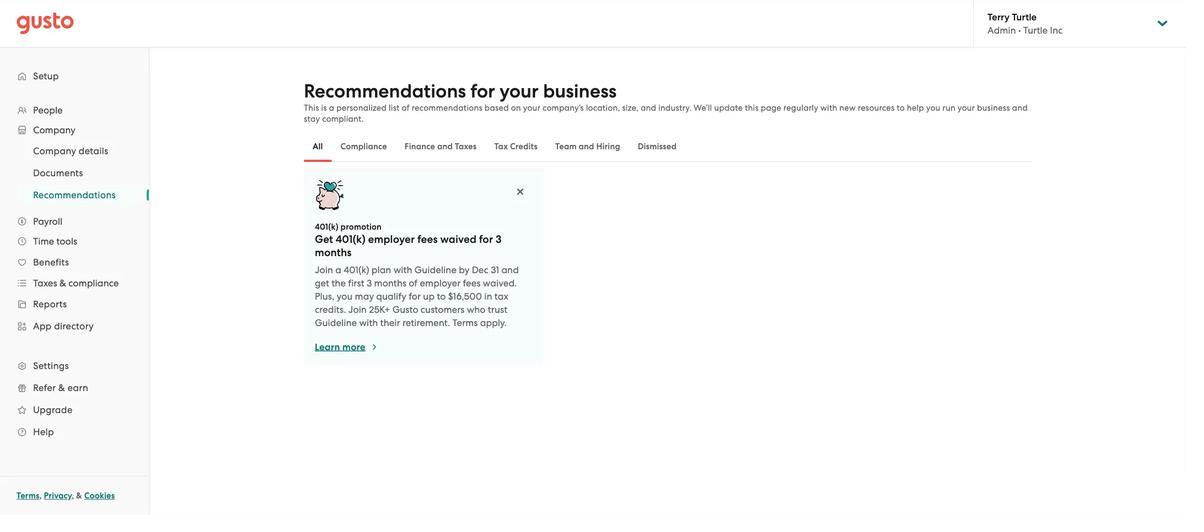 Task type: vqa. For each thing, say whether or not it's contained in the screenshot.
details
yes



Task type: describe. For each thing, give the bounding box(es) containing it.
earn
[[68, 383, 88, 394]]

refer
[[33, 383, 56, 394]]

team
[[556, 142, 577, 152]]

of inside join a 401(k) plan with guideline by dec 31 and get the first 3 months of employer fees waived. plus, you may qualify for up to $16,500 in tax credits. join 25k+ gusto customers who trust guideline with their retirement. terms apply.
[[409, 278, 418, 289]]

size,
[[623, 103, 639, 113]]

stay
[[304, 114, 320, 124]]

1 vertical spatial terms
[[17, 492, 40, 502]]

fees inside 401(k) promotion get 401(k) employer fees waived for 3 months
[[418, 233, 438, 246]]

company for company
[[33, 125, 75, 136]]

setup
[[33, 71, 59, 82]]

trust
[[488, 305, 508, 316]]

3 inside join a 401(k) plan with guideline by dec 31 and get the first 3 months of employer fees waived. plus, you may qualify for up to $16,500 in tax credits. join 25k+ gusto customers who trust guideline with their retirement. terms apply.
[[367, 278, 372, 289]]

tax
[[495, 291, 509, 302]]

waived
[[441, 233, 477, 246]]

retirement.
[[403, 318, 450, 329]]

gusto
[[393, 305, 419, 316]]

compliance
[[341, 142, 387, 152]]

app directory
[[33, 321, 94, 332]]

company details link
[[20, 141, 138, 161]]

& for compliance
[[59, 278, 66, 289]]

by
[[459, 265, 470, 276]]

time tools button
[[11, 232, 138, 252]]

company button
[[11, 120, 138, 140]]

31
[[491, 265, 499, 276]]

credits.
[[315, 305, 346, 316]]

dec
[[472, 265, 489, 276]]

fees inside join a 401(k) plan with guideline by dec 31 and get the first 3 months of employer fees waived. plus, you may qualify for up to $16,500 in tax credits. join 25k+ gusto customers who trust guideline with their retirement. terms apply.
[[463, 278, 481, 289]]

list containing people
[[0, 100, 149, 444]]

learn
[[315, 342, 340, 353]]

you inside join a 401(k) plan with guideline by dec 31 and get the first 3 months of employer fees waived. plus, you may qualify for up to $16,500 in tax credits. join 25k+ gusto customers who trust guideline with their retirement. terms apply.
[[337, 291, 353, 302]]

dismissed
[[638, 142, 677, 152]]

3 inside 401(k) promotion get 401(k) employer fees waived for 3 months
[[496, 233, 502, 246]]

terms , privacy , & cookies
[[17, 492, 115, 502]]

is
[[321, 103, 327, 113]]

terms link
[[17, 492, 40, 502]]

new
[[840, 103, 856, 113]]

1 vertical spatial guideline
[[315, 318, 357, 329]]

who
[[467, 305, 486, 316]]

we'll
[[694, 103, 713, 113]]

settings link
[[11, 356, 138, 376]]

settings
[[33, 361, 69, 372]]

401(k) promotion get 401(k) employer fees waived for 3 months
[[315, 222, 502, 259]]

compliance button
[[332, 134, 396, 160]]

refer & earn
[[33, 383, 88, 394]]

employer inside 401(k) promotion get 401(k) employer fees waived for 3 months
[[368, 233, 415, 246]]

plus,
[[315, 291, 335, 302]]

finance
[[405, 142, 435, 152]]

upgrade link
[[11, 401, 138, 420]]

company details
[[33, 146, 108, 157]]

time
[[33, 236, 54, 247]]

finance and taxes
[[405, 142, 477, 152]]

recommendations for your business this is a personalized list of recommendations based on your company's location, size, and industry. we'll update this page regularly with new resources to help you run your business and stay compliant.
[[304, 80, 1028, 124]]

privacy link
[[44, 492, 72, 502]]

reports
[[33, 299, 67, 310]]

recommendation categories for your business tab list
[[304, 131, 1032, 162]]

0 horizontal spatial join
[[315, 265, 333, 276]]

help
[[33, 427, 54, 438]]

months inside join a 401(k) plan with guideline by dec 31 and get the first 3 months of employer fees waived. plus, you may qualify for up to $16,500 in tax credits. join 25k+ gusto customers who trust guideline with their retirement. terms apply.
[[374, 278, 407, 289]]

promotion
[[341, 222, 382, 232]]

for inside recommendations for your business this is a personalized list of recommendations based on your company's location, size, and industry. we'll update this page regularly with new resources to help you run your business and stay compliant.
[[471, 80, 495, 103]]

$16,500
[[448, 291, 482, 302]]

cookies
[[84, 492, 115, 502]]

their
[[380, 318, 400, 329]]

help
[[908, 103, 925, 113]]

your right run
[[958, 103, 976, 113]]

refer & earn link
[[11, 379, 138, 398]]

this
[[304, 103, 319, 113]]

help link
[[11, 423, 138, 443]]

25k+
[[369, 305, 390, 316]]

may
[[355, 291, 374, 302]]

tools
[[56, 236, 77, 247]]

all
[[313, 142, 323, 152]]

waived.
[[483, 278, 517, 289]]

qualify
[[377, 291, 407, 302]]

your up on
[[500, 80, 539, 103]]

2 vertical spatial &
[[76, 492, 82, 502]]

taxes & compliance button
[[11, 274, 138, 294]]

people button
[[11, 100, 138, 120]]

recommendations for recommendations
[[33, 190, 116, 201]]

list containing company details
[[0, 140, 149, 206]]

based
[[485, 103, 509, 113]]

first
[[348, 278, 365, 289]]

upgrade
[[33, 405, 73, 416]]

& for earn
[[58, 383, 65, 394]]

with inside recommendations for your business this is a personalized list of recommendations based on your company's location, size, and industry. we'll update this page regularly with new resources to help you run your business and stay compliant.
[[821, 103, 838, 113]]

benefits link
[[11, 253, 138, 273]]

plan
[[372, 265, 391, 276]]

in
[[485, 291, 492, 302]]

1 vertical spatial turtle
[[1024, 25, 1048, 36]]

personalized
[[337, 103, 387, 113]]

page
[[761, 103, 782, 113]]



Task type: locate. For each thing, give the bounding box(es) containing it.
learn more link
[[315, 341, 379, 354]]

terry turtle admin • turtle inc
[[988, 11, 1063, 36]]

fees
[[418, 233, 438, 246], [463, 278, 481, 289]]

reports link
[[11, 295, 138, 315]]

to left help
[[897, 103, 905, 113]]

join up get
[[315, 265, 333, 276]]

dismissed button
[[629, 134, 686, 160]]

compliant.
[[322, 114, 364, 124]]

0 vertical spatial &
[[59, 278, 66, 289]]

to inside recommendations for your business this is a personalized list of recommendations based on your company's location, size, and industry. we'll update this page regularly with new resources to help you run your business and stay compliant.
[[897, 103, 905, 113]]

2 company from the top
[[33, 146, 76, 157]]

1 horizontal spatial join
[[349, 305, 367, 316]]

months down get
[[315, 246, 352, 259]]

regularly
[[784, 103, 819, 113]]

1 horizontal spatial business
[[978, 103, 1011, 113]]

taxes up reports
[[33, 278, 57, 289]]

learn more
[[315, 342, 366, 353]]

0 vertical spatial taxes
[[455, 142, 477, 152]]

inc
[[1051, 25, 1063, 36]]

recommendations inside list
[[33, 190, 116, 201]]

employer up up
[[420, 278, 461, 289]]

with right plan
[[394, 265, 413, 276]]

1 vertical spatial company
[[33, 146, 76, 157]]

guideline
[[415, 265, 457, 276], [315, 318, 357, 329]]

1 vertical spatial join
[[349, 305, 367, 316]]

1 vertical spatial for
[[479, 233, 493, 246]]

fees up $16,500
[[463, 278, 481, 289]]

your
[[500, 80, 539, 103], [524, 103, 541, 113], [958, 103, 976, 113]]

, left cookies
[[72, 492, 74, 502]]

taxes
[[455, 142, 477, 152], [33, 278, 57, 289]]

for
[[471, 80, 495, 103], [479, 233, 493, 246], [409, 291, 421, 302]]

turtle right •
[[1024, 25, 1048, 36]]

compliance
[[68, 278, 119, 289]]

months up qualify
[[374, 278, 407, 289]]

0 vertical spatial join
[[315, 265, 333, 276]]

1 vertical spatial to
[[437, 291, 446, 302]]

recommendations
[[412, 103, 483, 113]]

you down the
[[337, 291, 353, 302]]

0 vertical spatial you
[[927, 103, 941, 113]]

2 vertical spatial 401(k)
[[344, 265, 369, 276]]

0 horizontal spatial business
[[543, 80, 617, 103]]

0 horizontal spatial taxes
[[33, 278, 57, 289]]

1 vertical spatial taxes
[[33, 278, 57, 289]]

setup link
[[11, 66, 138, 86]]

get
[[315, 233, 333, 246]]

benefits
[[33, 257, 69, 268]]

a right is
[[329, 103, 335, 113]]

0 horizontal spatial ,
[[40, 492, 42, 502]]

0 horizontal spatial months
[[315, 246, 352, 259]]

0 horizontal spatial terms
[[17, 492, 40, 502]]

business right run
[[978, 103, 1011, 113]]

payroll
[[33, 216, 62, 227]]

business up the company's
[[543, 80, 617, 103]]

people
[[33, 105, 63, 116]]

to right up
[[437, 291, 446, 302]]

2 vertical spatial with
[[359, 318, 378, 329]]

with down the 25k+
[[359, 318, 378, 329]]

0 vertical spatial employer
[[368, 233, 415, 246]]

employer up plan
[[368, 233, 415, 246]]

fees left waived
[[418, 233, 438, 246]]

recommendations for recommendations for your business this is a personalized list of recommendations based on your company's location, size, and industry. we'll update this page regularly with new resources to help you run your business and stay compliant.
[[304, 80, 466, 103]]

1 vertical spatial 401(k)
[[336, 233, 366, 246]]

recommendations up list
[[304, 80, 466, 103]]

a up the
[[336, 265, 342, 276]]

terms left privacy link
[[17, 492, 40, 502]]

for right waived
[[479, 233, 493, 246]]

tax
[[495, 142, 508, 152]]

with
[[821, 103, 838, 113], [394, 265, 413, 276], [359, 318, 378, 329]]

1 vertical spatial months
[[374, 278, 407, 289]]

0 vertical spatial 401(k)
[[315, 222, 339, 232]]

home image
[[17, 12, 74, 34]]

0 vertical spatial business
[[543, 80, 617, 103]]

with left new
[[821, 103, 838, 113]]

guideline up up
[[415, 265, 457, 276]]

you inside recommendations for your business this is a personalized list of recommendations based on your company's location, size, and industry. we'll update this page regularly with new resources to help you run your business and stay compliant.
[[927, 103, 941, 113]]

company down people on the left of page
[[33, 125, 75, 136]]

company inside dropdown button
[[33, 125, 75, 136]]

all button
[[304, 134, 332, 160]]

2 vertical spatial for
[[409, 291, 421, 302]]

1 horizontal spatial you
[[927, 103, 941, 113]]

0 vertical spatial fees
[[418, 233, 438, 246]]

months inside 401(k) promotion get 401(k) employer fees waived for 3 months
[[315, 246, 352, 259]]

2 horizontal spatial with
[[821, 103, 838, 113]]

0 vertical spatial guideline
[[415, 265, 457, 276]]

0 horizontal spatial recommendations
[[33, 190, 116, 201]]

1 , from the left
[[40, 492, 42, 502]]

0 vertical spatial turtle
[[1013, 11, 1037, 22]]

1 horizontal spatial recommendations
[[304, 80, 466, 103]]

0 vertical spatial 3
[[496, 233, 502, 246]]

recommendations inside recommendations for your business this is a personalized list of recommendations based on your company's location, size, and industry. we'll update this page regularly with new resources to help you run your business and stay compliant.
[[304, 80, 466, 103]]

401(k) up first
[[344, 265, 369, 276]]

0 vertical spatial company
[[33, 125, 75, 136]]

& left earn
[[58, 383, 65, 394]]

1 horizontal spatial terms
[[453, 318, 478, 329]]

for left up
[[409, 291, 421, 302]]

0 vertical spatial terms
[[453, 318, 478, 329]]

1 vertical spatial recommendations
[[33, 190, 116, 201]]

to inside join a 401(k) plan with guideline by dec 31 and get the first 3 months of employer fees waived. plus, you may qualify for up to $16,500 in tax credits. join 25k+ gusto customers who trust guideline with their retirement. terms apply.
[[437, 291, 446, 302]]

0 horizontal spatial fees
[[418, 233, 438, 246]]

0 horizontal spatial to
[[437, 291, 446, 302]]

1 vertical spatial employer
[[420, 278, 461, 289]]

401(k) up get
[[315, 222, 339, 232]]

this
[[745, 103, 759, 113]]

for inside join a 401(k) plan with guideline by dec 31 and get the first 3 months of employer fees waived. plus, you may qualify for up to $16,500 in tax credits. join 25k+ gusto customers who trust guideline with their retirement. terms apply.
[[409, 291, 421, 302]]

taxes inside button
[[455, 142, 477, 152]]

recommendations link
[[20, 185, 138, 205]]

you
[[927, 103, 941, 113], [337, 291, 353, 302]]

taxes & compliance
[[33, 278, 119, 289]]

a inside join a 401(k) plan with guideline by dec 31 and get the first 3 months of employer fees waived. plus, you may qualify for up to $16,500 in tax credits. join 25k+ gusto customers who trust guideline with their retirement. terms apply.
[[336, 265, 342, 276]]

1 vertical spatial with
[[394, 265, 413, 276]]

1 horizontal spatial months
[[374, 278, 407, 289]]

months
[[315, 246, 352, 259], [374, 278, 407, 289]]

team and hiring
[[556, 142, 621, 152]]

0 horizontal spatial 3
[[367, 278, 372, 289]]

1 company from the top
[[33, 125, 75, 136]]

team and hiring button
[[547, 134, 629, 160]]

2 list from the top
[[0, 140, 149, 206]]

401(k) inside join a 401(k) plan with guideline by dec 31 and get the first 3 months of employer fees waived. plus, you may qualify for up to $16,500 in tax credits. join 25k+ gusto customers who trust guideline with their retirement. terms apply.
[[344, 265, 369, 276]]

1 vertical spatial fees
[[463, 278, 481, 289]]

1 horizontal spatial taxes
[[455, 142, 477, 152]]

gusto navigation element
[[0, 47, 149, 461]]

list
[[0, 100, 149, 444], [0, 140, 149, 206]]

1 vertical spatial &
[[58, 383, 65, 394]]

guideline down the credits.
[[315, 318, 357, 329]]

terms inside join a 401(k) plan with guideline by dec 31 and get the first 3 months of employer fees waived. plus, you may qualify for up to $16,500 in tax credits. join 25k+ gusto customers who trust guideline with their retirement. terms apply.
[[453, 318, 478, 329]]

for up based
[[471, 80, 495, 103]]

0 vertical spatial months
[[315, 246, 352, 259]]

taxes inside dropdown button
[[33, 278, 57, 289]]

3 up 31
[[496, 233, 502, 246]]

0 vertical spatial to
[[897, 103, 905, 113]]

of up gusto
[[409, 278, 418, 289]]

& inside dropdown button
[[59, 278, 66, 289]]

on
[[511, 103, 521, 113]]

of inside recommendations for your business this is a personalized list of recommendations based on your company's location, size, and industry. we'll update this page regularly with new resources to help you run your business and stay compliant.
[[402, 103, 410, 113]]

update
[[715, 103, 743, 113]]

industry.
[[659, 103, 692, 113]]

business
[[543, 80, 617, 103], [978, 103, 1011, 113]]

1 horizontal spatial a
[[336, 265, 342, 276]]

0 horizontal spatial with
[[359, 318, 378, 329]]

company for company details
[[33, 146, 76, 157]]

more
[[343, 342, 366, 353]]

1 horizontal spatial ,
[[72, 492, 74, 502]]

0 vertical spatial with
[[821, 103, 838, 113]]

0 horizontal spatial a
[[329, 103, 335, 113]]

company up the documents
[[33, 146, 76, 157]]

0 horizontal spatial guideline
[[315, 318, 357, 329]]

1 horizontal spatial with
[[394, 265, 413, 276]]

location,
[[586, 103, 620, 113]]

recommendations down documents link on the top of the page
[[33, 190, 116, 201]]

apply.
[[480, 318, 507, 329]]

terry
[[988, 11, 1010, 22]]

a
[[329, 103, 335, 113], [336, 265, 342, 276]]

payroll button
[[11, 212, 138, 232]]

you left run
[[927, 103, 941, 113]]

1 horizontal spatial guideline
[[415, 265, 457, 276]]

taxes left tax
[[455, 142, 477, 152]]

0 horizontal spatial you
[[337, 291, 353, 302]]

up
[[423, 291, 435, 302]]

tax credits button
[[486, 134, 547, 160]]

•
[[1019, 25, 1022, 36]]

0 vertical spatial for
[[471, 80, 495, 103]]

1 vertical spatial business
[[978, 103, 1011, 113]]

401(k) down "promotion"
[[336, 233, 366, 246]]

1 vertical spatial a
[[336, 265, 342, 276]]

turtle up •
[[1013, 11, 1037, 22]]

customers
[[421, 305, 465, 316]]

1 list from the top
[[0, 100, 149, 444]]

, left privacy link
[[40, 492, 42, 502]]

app
[[33, 321, 52, 332]]

1 horizontal spatial to
[[897, 103, 905, 113]]

your right on
[[524, 103, 541, 113]]

401(k)
[[315, 222, 339, 232], [336, 233, 366, 246], [344, 265, 369, 276]]

0 vertical spatial of
[[402, 103, 410, 113]]

app directory link
[[11, 317, 138, 337]]

0 horizontal spatial employer
[[368, 233, 415, 246]]

0 vertical spatial a
[[329, 103, 335, 113]]

3
[[496, 233, 502, 246], [367, 278, 372, 289]]

1 vertical spatial 3
[[367, 278, 372, 289]]

0 vertical spatial recommendations
[[304, 80, 466, 103]]

for inside 401(k) promotion get 401(k) employer fees waived for 3 months
[[479, 233, 493, 246]]

1 vertical spatial you
[[337, 291, 353, 302]]

hiring
[[597, 142, 621, 152]]

,
[[40, 492, 42, 502], [72, 492, 74, 502]]

details
[[79, 146, 108, 157]]

1 vertical spatial of
[[409, 278, 418, 289]]

1 horizontal spatial fees
[[463, 278, 481, 289]]

2 , from the left
[[72, 492, 74, 502]]

documents link
[[20, 163, 138, 183]]

3 right first
[[367, 278, 372, 289]]

directory
[[54, 321, 94, 332]]

& down benefits link
[[59, 278, 66, 289]]

terms down who
[[453, 318, 478, 329]]

credits
[[510, 142, 538, 152]]

and inside join a 401(k) plan with guideline by dec 31 and get the first 3 months of employer fees waived. plus, you may qualify for up to $16,500 in tax credits. join 25k+ gusto customers who trust guideline with their retirement. terms apply.
[[502, 265, 519, 276]]

employer inside join a 401(k) plan with guideline by dec 31 and get the first 3 months of employer fees waived. plus, you may qualify for up to $16,500 in tax credits. join 25k+ gusto customers who trust guideline with their retirement. terms apply.
[[420, 278, 461, 289]]

finance and taxes button
[[396, 134, 486, 160]]

cookies button
[[84, 490, 115, 503]]

& left cookies
[[76, 492, 82, 502]]

company's
[[543, 103, 584, 113]]

a inside recommendations for your business this is a personalized list of recommendations based on your company's location, size, and industry. we'll update this page regularly with new resources to help you run your business and stay compliant.
[[329, 103, 335, 113]]

join
[[315, 265, 333, 276], [349, 305, 367, 316]]

1 horizontal spatial 3
[[496, 233, 502, 246]]

of right list
[[402, 103, 410, 113]]

join down may
[[349, 305, 367, 316]]

1 horizontal spatial employer
[[420, 278, 461, 289]]

documents
[[33, 168, 83, 179]]



